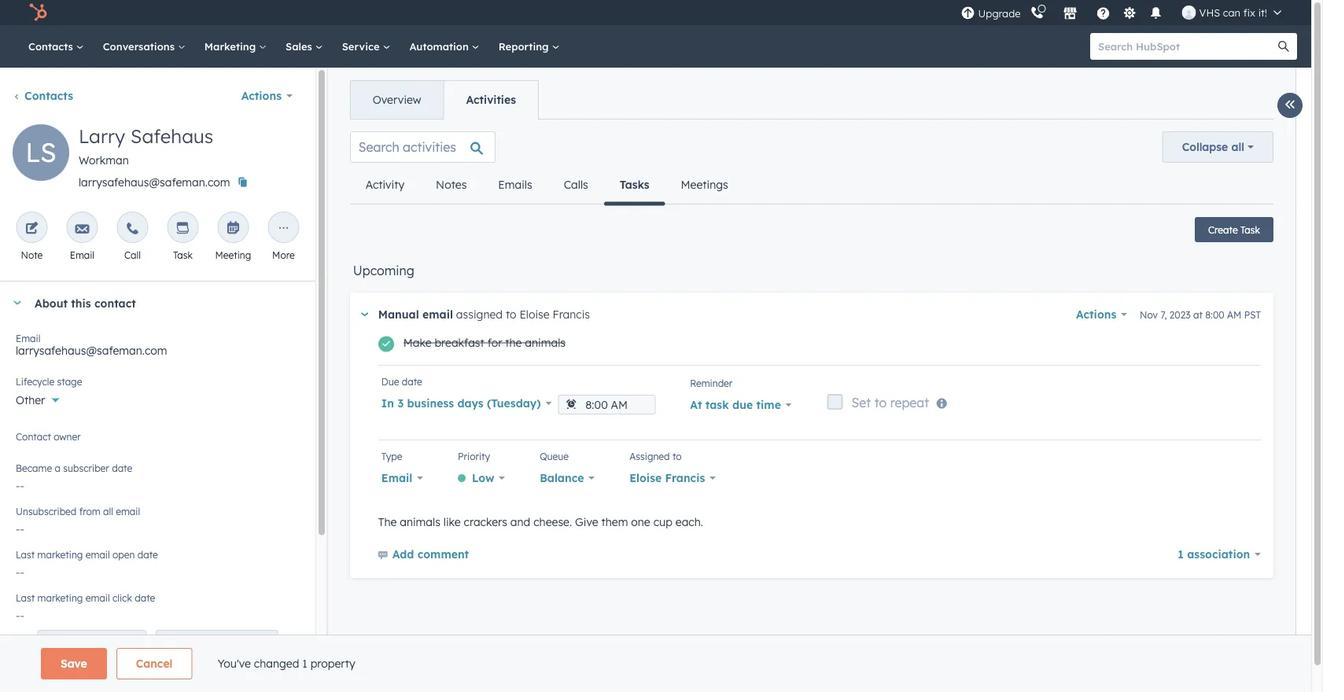 Task type: locate. For each thing, give the bounding box(es) containing it.
marketplaces button
[[1054, 0, 1087, 25]]

2 horizontal spatial all
[[1231, 140, 1244, 154]]

all for collapse all
[[1231, 140, 1244, 154]]

view for view all properties
[[51, 637, 72, 649]]

calls
[[564, 178, 588, 192]]

to up eloise francis popup button
[[672, 450, 682, 462]]

task down task icon
[[173, 249, 193, 261]]

the
[[378, 515, 397, 529]]

email
[[70, 249, 94, 261], [16, 332, 40, 344], [381, 471, 412, 485]]

0 horizontal spatial all
[[75, 637, 85, 649]]

call
[[124, 249, 141, 261]]

0 vertical spatial animals
[[525, 336, 566, 350]]

upgrade
[[978, 7, 1021, 20]]

2 vertical spatial all
[[75, 637, 85, 649]]

at
[[690, 398, 702, 412]]

1 vertical spatial navigation
[[350, 166, 744, 206]]

last down last marketing email open date
[[16, 592, 35, 604]]

for
[[487, 336, 502, 350]]

unsubscribed
[[16, 505, 77, 517]]

view property history link
[[156, 630, 278, 655]]

property right changed at left
[[310, 657, 355, 671]]

0 vertical spatial to
[[506, 308, 516, 321]]

to for set to repeat
[[874, 395, 887, 410]]

date right subscriber
[[112, 462, 132, 474]]

all right from
[[103, 505, 113, 517]]

about
[[35, 296, 68, 310]]

1 navigation from the top
[[350, 80, 539, 120]]

0 horizontal spatial to
[[506, 308, 516, 321]]

marketing
[[37, 549, 83, 560], [37, 592, 83, 604]]

low
[[472, 471, 494, 485]]

navigation inside feed
[[350, 166, 744, 206]]

larry safehaus workman
[[79, 124, 213, 167]]

save button
[[41, 648, 107, 680]]

0 horizontal spatial email
[[16, 332, 40, 344]]

Unsubscribed from all email text field
[[16, 514, 299, 540]]

subscriber
[[63, 462, 109, 474]]

email down email icon
[[70, 249, 94, 261]]

hubspot image
[[28, 3, 47, 22]]

due
[[381, 376, 399, 387]]

1 vertical spatial to
[[874, 395, 887, 410]]

marketing for last marketing email click date
[[37, 592, 83, 604]]

balance button
[[540, 467, 595, 489]]

comment
[[417, 547, 469, 561]]

1 horizontal spatial 1
[[1178, 547, 1184, 561]]

2 horizontal spatial to
[[874, 395, 887, 410]]

animals inside button
[[525, 336, 566, 350]]

2 vertical spatial email
[[381, 471, 412, 485]]

view up cancel
[[169, 637, 191, 649]]

francis inside eloise francis popup button
[[665, 471, 705, 485]]

0 vertical spatial 1
[[1178, 547, 1184, 561]]

at
[[1193, 309, 1203, 321]]

navigation
[[350, 80, 539, 120], [350, 166, 744, 206]]

0 vertical spatial navigation
[[350, 80, 539, 120]]

them
[[601, 515, 628, 529]]

Became a subscriber date text field
[[16, 471, 299, 496]]

0 vertical spatial all
[[1231, 140, 1244, 154]]

due date
[[381, 376, 422, 387]]

1 horizontal spatial francis
[[665, 471, 705, 485]]

0 vertical spatial email
[[70, 249, 94, 261]]

navigation containing activity
[[350, 166, 744, 206]]

all inside popup button
[[1231, 140, 1244, 154]]

0 vertical spatial marketing
[[37, 549, 83, 560]]

more
[[272, 249, 295, 261]]

marketing down the unsubscribed
[[37, 549, 83, 560]]

0 horizontal spatial view
[[51, 637, 72, 649]]

animals left the like
[[400, 515, 440, 529]]

property inside 'link'
[[193, 637, 232, 649]]

1 vertical spatial 1
[[302, 657, 307, 671]]

activities
[[466, 93, 516, 107]]

assigned to
[[629, 450, 682, 462]]

1 vertical spatial actions
[[1076, 308, 1116, 321]]

0 horizontal spatial animals
[[400, 515, 440, 529]]

last for last marketing email click date
[[16, 592, 35, 604]]

1 vertical spatial all
[[103, 505, 113, 517]]

about this contact button
[[0, 282, 299, 324]]

task inside the 'create task' button
[[1240, 224, 1260, 236]]

2 marketing from the top
[[37, 592, 83, 604]]

collapse
[[1182, 140, 1228, 154]]

overview button
[[351, 81, 443, 119]]

menu
[[959, 0, 1292, 25]]

actions button down marketing "link" at left
[[231, 80, 303, 112]]

0 horizontal spatial actions
[[241, 89, 282, 103]]

task image
[[176, 222, 190, 236]]

larrysafehaus@safeman.com down larry safehaus workman
[[79, 175, 230, 189]]

contacts link
[[19, 25, 93, 68], [13, 89, 73, 103]]

2 view from the left
[[169, 637, 191, 649]]

2 horizontal spatial email
[[381, 471, 412, 485]]

email down caret icon
[[16, 332, 40, 344]]

eloise
[[520, 308, 549, 321], [629, 471, 662, 485]]

contact owner no owner
[[16, 431, 81, 450]]

actions left nov
[[1076, 308, 1116, 321]]

2 vertical spatial to
[[672, 450, 682, 462]]

settings link
[[1120, 4, 1139, 21]]

notifications button
[[1143, 0, 1169, 25]]

date
[[402, 376, 422, 387], [112, 462, 132, 474], [137, 549, 158, 560], [135, 592, 155, 604]]

animals inside button
[[400, 515, 440, 529]]

eloise up the
[[520, 308, 549, 321]]

priority
[[458, 450, 490, 462]]

task right create
[[1240, 224, 1260, 236]]

more image
[[276, 222, 291, 236]]

to up the
[[506, 308, 516, 321]]

task options element
[[378, 365, 1261, 513]]

0 vertical spatial task
[[1240, 224, 1260, 236]]

notifications image
[[1149, 7, 1163, 21]]

activity
[[366, 178, 404, 192]]

date right open
[[137, 549, 158, 560]]

last for last marketing email open date
[[16, 549, 35, 560]]

save
[[61, 657, 87, 671]]

meeting
[[215, 249, 251, 261]]

1 horizontal spatial actions
[[1076, 308, 1116, 321]]

0 vertical spatial contacts link
[[19, 25, 93, 68]]

Last marketing email click date text field
[[16, 601, 299, 626]]

0 horizontal spatial francis
[[553, 308, 590, 321]]

1 horizontal spatial to
[[672, 450, 682, 462]]

1 horizontal spatial task
[[1240, 224, 1260, 236]]

actions button
[[231, 80, 303, 112], [1076, 304, 1127, 326]]

view for view property history
[[169, 637, 191, 649]]

email inside popup button
[[381, 471, 412, 485]]

1 horizontal spatial actions button
[[1076, 304, 1127, 326]]

other
[[16, 393, 45, 407]]

0 vertical spatial property
[[193, 637, 232, 649]]

0 vertical spatial last
[[16, 549, 35, 560]]

3
[[397, 396, 404, 410]]

marketing for last marketing email open date
[[37, 549, 83, 560]]

assigned
[[456, 308, 503, 321]]

in 3 business days (tuesday)
[[381, 396, 541, 410]]

date right due
[[402, 376, 422, 387]]

2 navigation from the top
[[350, 166, 744, 206]]

email
[[422, 308, 453, 321], [116, 505, 140, 517], [86, 549, 110, 560], [86, 592, 110, 604]]

actions button left nov
[[1076, 304, 1127, 326]]

0 vertical spatial larrysafehaus@safeman.com
[[79, 175, 230, 189]]

the animals like crackers and cheese. give them one cup each. button
[[378, 513, 1245, 532]]

1 left association
[[1178, 547, 1184, 561]]

animals right the
[[525, 336, 566, 350]]

menu containing vhs can fix it!
[[959, 0, 1292, 25]]

all up save at the bottom left of page
[[75, 637, 85, 649]]

0 horizontal spatial actions button
[[231, 80, 303, 112]]

lifecycle stage
[[16, 376, 82, 387]]

0 horizontal spatial task
[[173, 249, 193, 261]]

vhs can fix it!
[[1199, 6, 1267, 19]]

to right set
[[874, 395, 887, 410]]

low button
[[458, 467, 505, 489]]

1
[[1178, 547, 1184, 561], [302, 657, 307, 671]]

1 marketing from the top
[[37, 549, 83, 560]]

all
[[1231, 140, 1244, 154], [103, 505, 113, 517], [75, 637, 85, 649]]

business
[[407, 396, 454, 410]]

add
[[392, 547, 414, 561]]

1 association button
[[1178, 543, 1261, 565]]

feed containing upcoming
[[337, 119, 1286, 597]]

give
[[575, 515, 598, 529]]

0 vertical spatial francis
[[553, 308, 590, 321]]

2023
[[1169, 309, 1191, 321]]

eloise down assigned
[[629, 471, 662, 485]]

meetings button
[[665, 166, 744, 204]]

crackers
[[464, 515, 507, 529]]

association
[[1187, 547, 1250, 561]]

settings image
[[1122, 7, 1137, 21]]

help button
[[1090, 0, 1117, 25]]

feed
[[337, 119, 1286, 597]]

to
[[506, 308, 516, 321], [874, 395, 887, 410], [672, 450, 682, 462]]

1 horizontal spatial view
[[169, 637, 191, 649]]

1 vertical spatial last
[[16, 592, 35, 604]]

fix
[[1243, 6, 1255, 19]]

changed
[[254, 657, 299, 671]]

hubspot link
[[19, 3, 59, 22]]

1 vertical spatial francis
[[665, 471, 705, 485]]

notes
[[436, 178, 467, 192]]

marketing down last marketing email open date
[[37, 592, 83, 604]]

property up 'you've'
[[193, 637, 232, 649]]

email inside feed
[[422, 308, 453, 321]]

all right "collapse"
[[1231, 140, 1244, 154]]

a
[[55, 462, 61, 474]]

1 vertical spatial marketing
[[37, 592, 83, 604]]

nov 7, 2023 at 8:00 am pst button
[[1140, 305, 1261, 324]]

last down the unsubscribed
[[16, 549, 35, 560]]

view up save at the bottom left of page
[[51, 637, 72, 649]]

view inside 'link'
[[169, 637, 191, 649]]

caret image
[[13, 301, 22, 305]]

actions for the top actions popup button
[[241, 89, 282, 103]]

Search activities search field
[[350, 131, 495, 163]]

email larrysafehaus@safeman.com
[[16, 332, 167, 357]]

about this contact
[[35, 296, 136, 310]]

email up the make
[[422, 308, 453, 321]]

email down 'type'
[[381, 471, 412, 485]]

8:00
[[1205, 309, 1224, 321]]

the animals like crackers and cheese. give them one cup each.
[[378, 515, 703, 529]]

Last marketing email open date text field
[[16, 558, 299, 583]]

this
[[71, 296, 91, 310]]

cup
[[653, 515, 672, 529]]

breakfast
[[435, 336, 484, 350]]

caret image
[[361, 312, 368, 316]]

1 right changed at left
[[302, 657, 307, 671]]

tasks button
[[604, 166, 665, 206]]

1 vertical spatial animals
[[400, 515, 440, 529]]

actions down marketing "link" at left
[[241, 89, 282, 103]]

2 last from the top
[[16, 592, 35, 604]]

due date element
[[558, 394, 655, 414]]

in 3 business days (tuesday) button
[[381, 393, 552, 415]]

1 horizontal spatial eloise
[[629, 471, 662, 485]]

0 vertical spatial eloise
[[520, 308, 549, 321]]

0 vertical spatial actions
[[241, 89, 282, 103]]

task
[[1240, 224, 1260, 236], [173, 249, 193, 261]]

1 vertical spatial email
[[16, 332, 40, 344]]

marketplaces image
[[1063, 7, 1077, 21]]

view all properties link
[[37, 630, 146, 655]]

last
[[16, 549, 35, 560], [16, 592, 35, 604]]

1 last from the top
[[16, 549, 35, 560]]

at task due time button
[[690, 394, 792, 416]]

larrysafehaus@safeman.com up stage
[[16, 344, 167, 357]]

conversations link
[[93, 25, 195, 68]]

view
[[51, 637, 72, 649], [169, 637, 191, 649]]

1 horizontal spatial animals
[[525, 336, 566, 350]]

1 vertical spatial eloise
[[629, 471, 662, 485]]

help image
[[1096, 7, 1110, 21]]

1 view from the left
[[51, 637, 72, 649]]

date right click
[[135, 592, 155, 604]]

1 vertical spatial larrysafehaus@safeman.com
[[16, 344, 167, 357]]

pst
[[1244, 309, 1261, 321]]

1 vertical spatial property
[[310, 657, 355, 671]]

meetings
[[681, 178, 728, 192]]

0 horizontal spatial property
[[193, 637, 232, 649]]

manual email assigned to eloise francis
[[378, 308, 590, 321]]



Task type: vqa. For each thing, say whether or not it's contained in the screenshot.
VHS
yes



Task type: describe. For each thing, give the bounding box(es) containing it.
contact
[[94, 296, 136, 310]]

0 vertical spatial actions button
[[231, 80, 303, 112]]

emails
[[498, 178, 532, 192]]

owner up the a
[[34, 437, 66, 450]]

last marketing email click date
[[16, 592, 155, 604]]

7,
[[1161, 309, 1167, 321]]

1 vertical spatial contacts link
[[13, 89, 73, 103]]

Search HubSpot search field
[[1090, 33, 1283, 60]]

due
[[732, 398, 753, 412]]

0 horizontal spatial 1
[[302, 657, 307, 671]]

1 horizontal spatial property
[[310, 657, 355, 671]]

1 horizontal spatial email
[[70, 249, 94, 261]]

(tuesday)
[[487, 396, 541, 410]]

tasks
[[620, 178, 649, 192]]

set
[[852, 395, 871, 410]]

cancel
[[136, 657, 173, 671]]

email button
[[381, 467, 423, 489]]

notes button
[[420, 166, 482, 204]]

create task
[[1208, 224, 1260, 236]]

owner up "became a subscriber date"
[[54, 431, 81, 442]]

lifecycle
[[16, 376, 54, 387]]

0 vertical spatial contacts
[[28, 40, 76, 53]]

upcoming
[[353, 263, 414, 278]]

open
[[112, 549, 135, 560]]

actions for bottom actions popup button
[[1076, 308, 1116, 321]]

conversations
[[103, 40, 178, 53]]

history
[[234, 637, 265, 649]]

collapse all button
[[1162, 131, 1273, 163]]

0 horizontal spatial eloise
[[520, 308, 549, 321]]

no owner button
[[16, 428, 299, 454]]

and
[[510, 515, 530, 529]]

email image
[[75, 222, 89, 236]]

stage
[[57, 376, 82, 387]]

at task due time
[[690, 398, 781, 412]]

collapse all
[[1182, 140, 1244, 154]]

manual
[[378, 308, 419, 321]]

add comment
[[392, 547, 469, 561]]

marketing
[[204, 40, 259, 53]]

queue
[[540, 450, 569, 462]]

overview
[[373, 93, 421, 107]]

1 vertical spatial contacts
[[24, 89, 73, 103]]

reporting
[[498, 40, 552, 53]]

activities button
[[443, 81, 538, 119]]

add comment button
[[378, 545, 469, 565]]

email left open
[[86, 549, 110, 560]]

call image
[[125, 222, 140, 236]]

became a subscriber date
[[16, 462, 132, 474]]

eloise francis image
[[1182, 6, 1196, 20]]

navigation containing overview
[[350, 80, 539, 120]]

email left click
[[86, 592, 110, 604]]

email inside email larrysafehaus@safeman.com
[[16, 332, 40, 344]]

to for assigned to
[[672, 450, 682, 462]]

eloise francis
[[629, 471, 705, 485]]

from
[[79, 505, 100, 517]]

email right from
[[116, 505, 140, 517]]

reminder
[[690, 377, 733, 389]]

create task button
[[1195, 217, 1273, 242]]

upgrade image
[[961, 7, 975, 21]]

in
[[381, 396, 394, 410]]

unsubscribed from all email
[[16, 505, 140, 517]]

it!
[[1258, 6, 1267, 19]]

balance
[[540, 471, 584, 485]]

reporting link
[[489, 25, 569, 68]]

time
[[756, 398, 781, 412]]

service link
[[332, 25, 400, 68]]

1 inside popup button
[[1178, 547, 1184, 561]]

make
[[403, 336, 431, 350]]

1 vertical spatial actions button
[[1076, 304, 1127, 326]]

search button
[[1270, 33, 1297, 60]]

vhs
[[1199, 6, 1220, 19]]

1 association
[[1178, 547, 1250, 561]]

workman
[[79, 153, 129, 167]]

eloise inside popup button
[[629, 471, 662, 485]]

vhs can fix it! button
[[1172, 0, 1291, 25]]

became
[[16, 462, 52, 474]]

1 vertical spatial task
[[173, 249, 193, 261]]

calls button
[[548, 166, 604, 204]]

date inside task options element
[[402, 376, 422, 387]]

search image
[[1278, 41, 1289, 52]]

note image
[[25, 222, 39, 236]]

view all properties
[[51, 637, 133, 649]]

nov
[[1140, 309, 1158, 321]]

meeting image
[[226, 222, 240, 236]]

calling icon image
[[1030, 6, 1044, 20]]

cancel button
[[116, 648, 192, 680]]

sales
[[286, 40, 315, 53]]

1 horizontal spatial all
[[103, 505, 113, 517]]

safehaus
[[130, 124, 213, 148]]

no
[[16, 437, 31, 450]]

eloise francis button
[[629, 467, 716, 489]]

note
[[21, 249, 43, 261]]

automation link
[[400, 25, 489, 68]]

view property history
[[169, 637, 265, 649]]

activity button
[[350, 166, 420, 204]]

cheese.
[[533, 515, 572, 529]]

days
[[457, 396, 483, 410]]

sales link
[[276, 25, 332, 68]]

can
[[1223, 6, 1241, 19]]

assigned
[[629, 450, 670, 462]]

HH:MM text field
[[558, 395, 655, 414]]

all for view all properties
[[75, 637, 85, 649]]

make breakfast for the animals button
[[403, 334, 1248, 352]]

emails button
[[482, 166, 548, 204]]



